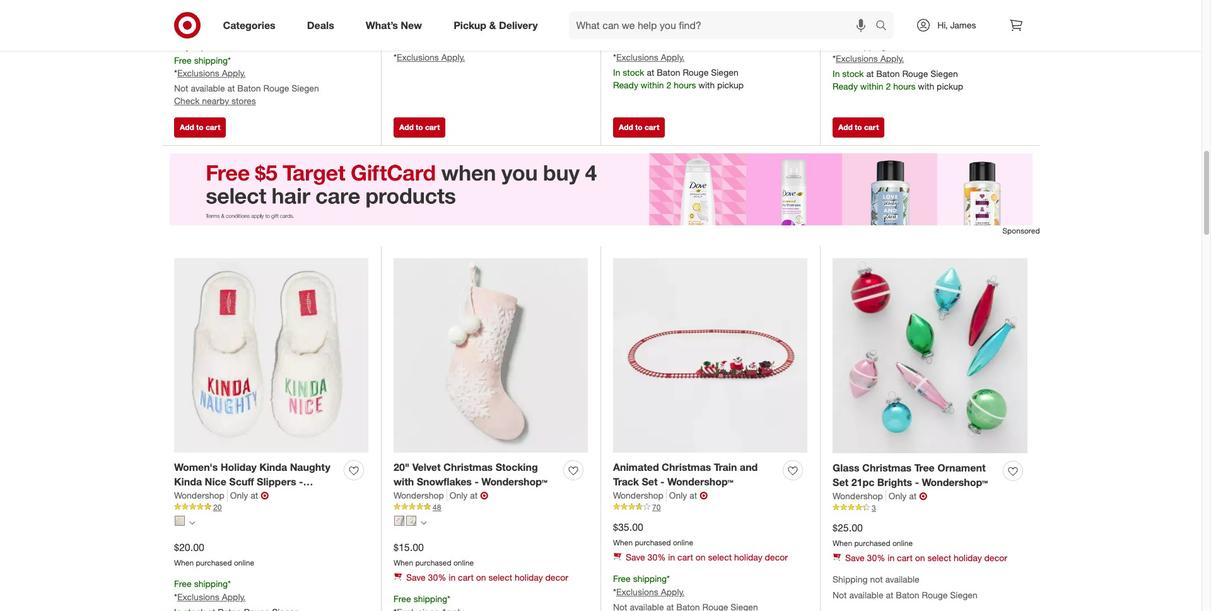 Task type: locate. For each thing, give the bounding box(es) containing it.
purchased inside $25.00 when purchased online
[[855, 538, 891, 548]]

women's holiday kinda naughty kinda nice scuff slippers - wondershop™ cream
[[174, 461, 331, 502]]

at inside shipping not available not available at baton rouge siegen
[[887, 590, 894, 600]]

purchased down $35.00
[[635, 538, 671, 547]]

in
[[229, 20, 236, 31], [669, 552, 676, 563], [888, 553, 895, 563], [449, 572, 456, 583]]

0 horizontal spatial available
[[191, 83, 225, 94]]

only up check
[[174, 43, 190, 52]]

save 30% in cart on select holiday decor down 70 link
[[626, 552, 788, 563]]

3 add to cart from the left
[[619, 122, 660, 132]]

30% down $35.00 when purchased online
[[648, 552, 666, 563]]

all colors element right gray icon on the bottom left
[[421, 519, 427, 526]]

0 horizontal spatial ships
[[192, 43, 210, 52]]

only
[[833, 28, 849, 37], [174, 43, 190, 52], [230, 490, 248, 500], [450, 490, 468, 500], [670, 490, 688, 500], [889, 490, 907, 501]]

free down $35.00
[[614, 573, 631, 584]]

¬ down glass christmas tree ornament set 21pc brights - wondershop™
[[920, 490, 928, 502]]

kinda
[[260, 461, 287, 473], [174, 475, 202, 488]]

available inside only ships with $35 orders free shipping * * exclusions apply. not available at baton rouge siegen check nearby stores
[[191, 83, 225, 94]]

wondershop only at ¬ up 48
[[394, 489, 489, 502]]

shipping
[[634, 39, 667, 49], [853, 40, 887, 51], [194, 55, 228, 65], [634, 573, 667, 584], [194, 579, 228, 589], [414, 594, 448, 604]]

4 add from the left
[[839, 122, 853, 132]]

30% for glass christmas tree ornament set 21pc brights - wondershop™
[[868, 553, 886, 563]]

2 horizontal spatial christmas
[[863, 461, 912, 474]]

save down $35.00 when purchased online
[[626, 552, 646, 563]]

2 to from the left
[[416, 122, 423, 132]]

when purchased online up * exclusions apply. at the left
[[394, 18, 474, 27]]

apply. up stores
[[222, 68, 246, 79]]

baton inside only ships with $35 orders free shipping * * exclusions apply. in stock at  baton rouge siegen ready within 2 hours with pickup
[[877, 68, 900, 79]]

pickup
[[718, 80, 744, 90], [937, 81, 964, 92]]

holiday
[[295, 20, 324, 31], [735, 552, 763, 563], [954, 553, 983, 563], [515, 572, 543, 583]]

at down glass christmas tree ornament set 21pc brights - wondershop™ link
[[910, 490, 917, 501]]

0 horizontal spatial when purchased online
[[174, 5, 254, 15]]

ships up check
[[192, 43, 210, 52]]

$35 left hi,
[[887, 28, 899, 37]]

wondershop™ down ornament
[[923, 476, 989, 488]]

- inside 20" velvet christmas stocking with snowflakes - wondershop™
[[475, 475, 479, 488]]

0 horizontal spatial hours
[[674, 80, 697, 90]]

online inside $20.00 when purchased online
[[234, 558, 254, 567]]

1 horizontal spatial stock
[[843, 68, 864, 79]]

glass
[[833, 461, 860, 474]]

only for women's holiday kinda naughty kinda nice scuff slippers - wondershop™ cream
[[230, 490, 248, 500]]

1 vertical spatial $35
[[228, 43, 240, 52]]

- down tree
[[916, 476, 920, 488]]

when purchased online up the search
[[833, 6, 913, 16]]

1 vertical spatial ships
[[192, 43, 210, 52]]

-
[[299, 475, 303, 488], [475, 475, 479, 488], [661, 475, 665, 488], [916, 476, 920, 488]]

wondershop link down track
[[614, 489, 667, 502]]

animated christmas train and track set - wondershop™ image
[[614, 258, 808, 453], [614, 258, 808, 453]]

ships inside only ships with $35 orders free shipping * * exclusions apply. in stock at  baton rouge siegen ready within 2 hours with pickup
[[851, 28, 869, 37]]

wondershop™ down stocking
[[482, 475, 548, 488]]

when
[[174, 5, 194, 15], [833, 6, 853, 16], [394, 18, 414, 27], [614, 18, 633, 27], [614, 538, 633, 547], [833, 538, 853, 548], [174, 558, 194, 567], [394, 558, 414, 567]]

in down $35.00 when purchased online
[[669, 552, 676, 563]]

siegen inside only ships with $35 orders free shipping * * exclusions apply. in stock at  baton rouge siegen ready within 2 hours with pickup
[[931, 68, 959, 79]]

to for second add to cart button from the left
[[416, 122, 423, 132]]

wondershop for nice
[[174, 490, 225, 500]]

available down not
[[850, 590, 884, 600]]

1 horizontal spatial all colors element
[[421, 519, 427, 526]]

1 horizontal spatial set
[[833, 476, 849, 488]]

purchased up the search
[[855, 6, 891, 16]]

on
[[257, 20, 267, 31], [696, 552, 706, 563], [916, 553, 926, 563], [476, 572, 486, 583]]

christmas up brights
[[863, 461, 912, 474]]

check
[[174, 96, 200, 106]]

christmas up snowflakes
[[444, 461, 493, 473]]

orders
[[901, 28, 923, 37], [242, 43, 264, 52]]

ships left the search button
[[851, 28, 869, 37]]

wondershop only at ¬ up 20 at the bottom left of the page
[[174, 489, 269, 502]]

2
[[667, 80, 672, 90], [887, 81, 891, 92]]

baton inside shipping not available not available at baton rouge siegen
[[897, 590, 920, 600]]

¬ for train
[[700, 489, 708, 502]]

48
[[433, 502, 441, 512]]

free inside only ships with $35 orders free shipping * * exclusions apply. in stock at  baton rouge siegen ready within 2 hours with pickup
[[833, 40, 851, 51]]

0 horizontal spatial $35
[[228, 43, 240, 52]]

3 to from the left
[[636, 122, 643, 132]]

exclusions down sale ends saturday when purchased online
[[617, 52, 659, 63]]

stock
[[623, 67, 645, 78], [843, 68, 864, 79]]

exclusions inside only ships with $35 orders free shipping * * exclusions apply. in stock at  baton rouge siegen ready within 2 hours with pickup
[[836, 53, 879, 64]]

* exclusions apply.
[[394, 52, 465, 63]]

apply. inside only ships with $35 orders free shipping * * exclusions apply. in stock at  baton rouge siegen ready within 2 hours with pickup
[[881, 53, 905, 64]]

wondershop down track
[[614, 490, 664, 500]]

in inside 'free shipping * * exclusions apply. in stock at  baton rouge siegen ready within 2 hours with pickup'
[[614, 67, 621, 78]]

not inside shipping not available not available at baton rouge siegen
[[833, 590, 847, 600]]

free inside 'free shipping * * exclusions apply. in stock at  baton rouge siegen ready within 2 hours with pickup'
[[614, 39, 631, 49]]

exclusions down the search button
[[836, 53, 879, 64]]

wondershop
[[174, 490, 225, 500], [394, 490, 444, 500], [614, 490, 664, 500], [833, 490, 884, 501]]

ready inside 'free shipping * * exclusions apply. in stock at  baton rouge siegen ready within 2 hours with pickup'
[[614, 80, 639, 90]]

0 horizontal spatial kinda
[[174, 475, 202, 488]]

wondershop for snowflakes
[[394, 490, 444, 500]]

cart
[[239, 20, 254, 31], [206, 122, 221, 132], [425, 122, 440, 132], [645, 122, 660, 132], [865, 122, 880, 132], [678, 552, 694, 563], [898, 553, 913, 563], [458, 572, 474, 583]]

only left the search button
[[833, 28, 849, 37]]

when inside $25.00 when purchased online
[[833, 538, 853, 548]]

siegen inside 'free shipping * * exclusions apply. in stock at  baton rouge siegen ready within 2 hours with pickup'
[[712, 67, 739, 78]]

free shipping * * exclusions apply.
[[614, 573, 685, 597], [174, 579, 246, 602]]

in up only ships with $35 orders free shipping * * exclusions apply. not available at baton rouge siegen check nearby stores
[[229, 20, 236, 31]]

pickup down hi, james
[[937, 81, 964, 92]]

wondershop™
[[482, 475, 548, 488], [668, 475, 734, 488], [923, 476, 989, 488], [174, 490, 240, 502]]

- inside women's holiday kinda naughty kinda nice scuff slippers - wondershop™ cream
[[299, 475, 303, 488]]

decor
[[326, 20, 349, 31], [765, 552, 788, 563], [985, 553, 1008, 563], [546, 572, 569, 583]]

orders inside only ships with $35 orders free shipping * * exclusions apply. in stock at  baton rouge siegen ready within 2 hours with pickup
[[901, 28, 923, 37]]

1 horizontal spatial available
[[850, 590, 884, 600]]

wondershop link down '21pc'
[[833, 490, 887, 502]]

glass christmas tree ornament set 21pc brights - wondershop™
[[833, 461, 989, 488]]

only down snowflakes
[[450, 490, 468, 500]]

free shipping * * exclusions apply. down $35.00 when purchased online
[[614, 573, 685, 597]]

save up shipping
[[846, 553, 865, 563]]

only down brights
[[889, 490, 907, 501]]

1 horizontal spatial ready
[[833, 81, 858, 92]]

with
[[871, 28, 885, 37], [212, 43, 226, 52], [699, 80, 715, 90], [919, 81, 935, 92], [394, 475, 414, 488]]

1 horizontal spatial kinda
[[260, 461, 287, 473]]

with inside 20" velvet christmas stocking with snowflakes - wondershop™
[[394, 475, 414, 488]]

add to cart for 1st add to cart button from the right
[[839, 122, 880, 132]]

at down $25.00 when purchased online
[[887, 590, 894, 600]]

0 horizontal spatial all colors element
[[189, 519, 195, 526]]

1 horizontal spatial christmas
[[662, 461, 712, 473]]

animated
[[614, 461, 659, 473]]

when purchased online up the 'categories'
[[174, 5, 254, 15]]

available right not
[[886, 574, 920, 585]]

exclusions inside 'free shipping * * exclusions apply. in stock at  baton rouge siegen ready within 2 hours with pickup'
[[617, 52, 659, 63]]

christmas inside animated christmas train and track set - wondershop™
[[662, 461, 712, 473]]

when inside $35.00 when purchased online
[[614, 538, 633, 547]]

tree
[[915, 461, 935, 474]]

4 add to cart from the left
[[839, 122, 880, 132]]

apply. down the search button
[[881, 53, 905, 64]]

1 add to cart from the left
[[180, 122, 221, 132]]

available
[[191, 83, 225, 94], [886, 574, 920, 585], [850, 590, 884, 600]]

purchased
[[196, 5, 232, 15], [855, 6, 891, 16], [416, 18, 452, 27], [635, 18, 671, 27], [635, 538, 671, 547], [855, 538, 891, 548], [196, 558, 232, 567], [416, 558, 452, 567]]

shipping down sale ends saturday when purchased online
[[634, 39, 667, 49]]

kinda down women's
[[174, 475, 202, 488]]

at
[[647, 67, 655, 78], [867, 68, 874, 79], [228, 83, 235, 94], [251, 490, 258, 500], [470, 490, 478, 500], [690, 490, 698, 500], [910, 490, 917, 501], [887, 590, 894, 600]]

3 add from the left
[[619, 122, 634, 132]]

only down scuff on the left bottom of page
[[230, 490, 248, 500]]

online inside $25.00 when purchased online
[[893, 538, 913, 548]]

wondershop only at ¬ for set
[[614, 489, 708, 502]]

0 vertical spatial not
[[174, 83, 188, 94]]

wondershop only at ¬
[[174, 489, 269, 502], [394, 489, 489, 502], [614, 489, 708, 502], [833, 490, 928, 502]]

to
[[196, 122, 204, 132], [416, 122, 423, 132], [636, 122, 643, 132], [855, 122, 863, 132]]

1 horizontal spatial orders
[[901, 28, 923, 37]]

naughty
[[290, 461, 331, 473]]

online
[[234, 5, 254, 15], [893, 6, 913, 16], [454, 18, 474, 27], [673, 18, 694, 27], [673, 538, 694, 547], [893, 538, 913, 548], [234, 558, 254, 567], [454, 558, 474, 567]]

all colors element right 'cream' image
[[189, 519, 195, 526]]

ready
[[614, 80, 639, 90], [833, 81, 858, 92]]

hi,
[[938, 20, 948, 30]]

1 horizontal spatial free shipping * * exclusions apply.
[[614, 573, 685, 597]]

0 horizontal spatial set
[[642, 475, 658, 488]]

ships for stock
[[851, 28, 869, 37]]

within
[[641, 80, 664, 90], [861, 81, 884, 92]]

1 horizontal spatial within
[[861, 81, 884, 92]]

1 horizontal spatial when purchased online
[[394, 18, 474, 27]]

30% up not
[[868, 553, 886, 563]]

¬
[[261, 489, 269, 502], [480, 489, 489, 502], [700, 489, 708, 502], [920, 490, 928, 502]]

only inside only ships with $35 orders free shipping * * exclusions apply. not available at baton rouge siegen check nearby stores
[[174, 43, 190, 52]]

2 add to cart from the left
[[400, 122, 440, 132]]

1 vertical spatial not
[[833, 590, 847, 600]]

wondershop down '21pc'
[[833, 490, 884, 501]]

all colors image
[[421, 520, 427, 526]]

only inside only ships with $35 orders free shipping * * exclusions apply. in stock at  baton rouge siegen ready within 2 hours with pickup
[[833, 28, 849, 37]]

0 vertical spatial ships
[[851, 28, 869, 37]]

when purchased online
[[174, 5, 254, 15], [833, 6, 913, 16], [394, 18, 474, 27]]

all colors image
[[189, 520, 195, 526]]

at inside 'free shipping * * exclusions apply. in stock at  baton rouge siegen ready within 2 hours with pickup'
[[647, 67, 655, 78]]

free up check
[[174, 55, 192, 65]]

30%
[[209, 20, 227, 31], [648, 552, 666, 563], [868, 553, 886, 563], [428, 572, 447, 583]]

0 horizontal spatial 2
[[667, 80, 672, 90]]

women's holiday kinda naughty kinda nice scuff slippers - wondershop™ cream image
[[174, 258, 369, 453], [174, 258, 369, 453]]

ships
[[851, 28, 869, 37], [192, 43, 210, 52]]

wondershop only at ¬ for nice
[[174, 489, 269, 502]]

rouge inside shipping not available not available at baton rouge siegen
[[923, 590, 948, 600]]

exclusions apply. button up nearby
[[177, 67, 246, 80]]

search button
[[871, 11, 901, 42]]

20"
[[394, 461, 410, 473]]

christmas inside 20" velvet christmas stocking with snowflakes - wondershop™
[[444, 461, 493, 473]]

purchased down $15.00
[[416, 558, 452, 567]]

wondershop™ inside glass christmas tree ornament set 21pc brights - wondershop™
[[923, 476, 989, 488]]

free down $15.00
[[394, 594, 411, 604]]

1 to from the left
[[196, 122, 204, 132]]

new
[[401, 19, 422, 31]]

apply.
[[442, 52, 465, 63], [661, 52, 685, 63], [881, 53, 905, 64], [222, 68, 246, 79], [661, 587, 685, 597], [222, 592, 246, 602]]

snowflakes
[[417, 475, 472, 488]]

1 vertical spatial kinda
[[174, 475, 202, 488]]

glass christmas tree ornament set 21pc brights - wondershop™ image
[[833, 258, 1028, 454], [833, 258, 1028, 454]]

at down 20" velvet christmas stocking with snowflakes - wondershop™ link on the bottom left
[[470, 490, 478, 500]]

4 to from the left
[[855, 122, 863, 132]]

- down naughty
[[299, 475, 303, 488]]

30% for animated christmas train and track set - wondershop™
[[648, 552, 666, 563]]

1 horizontal spatial 2
[[887, 81, 891, 92]]

purchased down $20.00
[[196, 558, 232, 567]]

wondershop™ inside women's holiday kinda naughty kinda nice scuff slippers - wondershop™ cream
[[174, 490, 240, 502]]

not up check
[[174, 83, 188, 94]]

pickup down what can we help you find? suggestions appear below search box
[[718, 80, 744, 90]]

exclusions apply. button down the search button
[[836, 53, 905, 65]]

baton inside 'free shipping * * exclusions apply. in stock at  baton rouge siegen ready within 2 hours with pickup'
[[657, 67, 681, 78]]

save up free shipping *
[[407, 572, 426, 583]]

purchased inside $35.00 when purchased online
[[635, 538, 671, 547]]

to for 3rd add to cart button
[[636, 122, 643, 132]]

0 horizontal spatial in
[[614, 67, 621, 78]]

ships for available
[[192, 43, 210, 52]]

free down sale
[[614, 39, 631, 49]]

- inside animated christmas train and track set - wondershop™
[[661, 475, 665, 488]]

add to cart button
[[174, 117, 226, 137], [394, 117, 446, 137], [614, 117, 666, 137], [833, 117, 885, 137]]

purchased inside $20.00 when purchased online
[[196, 558, 232, 567]]

0 horizontal spatial not
[[174, 83, 188, 94]]

velvet
[[413, 461, 441, 473]]

available up the check nearby stores button
[[191, 83, 225, 94]]

30% down '$15.00 when purchased online'
[[428, 572, 447, 583]]

christmas inside glass christmas tree ornament set 21pc brights - wondershop™
[[863, 461, 912, 474]]

2 inside only ships with $35 orders free shipping * * exclusions apply. in stock at  baton rouge siegen ready within 2 hours with pickup
[[887, 81, 891, 92]]

slippers
[[257, 475, 296, 488]]

at up stores
[[228, 83, 235, 94]]

0 horizontal spatial within
[[641, 80, 664, 90]]

2 add to cart button from the left
[[394, 117, 446, 137]]

ships inside only ships with $35 orders free shipping * * exclusions apply. not available at baton rouge siegen check nearby stores
[[192, 43, 210, 52]]

nice
[[205, 475, 227, 488]]

exclusions apply. button down $35.00 when purchased online
[[617, 586, 685, 599]]

hours
[[674, 80, 697, 90], [894, 81, 916, 92]]

orders inside only ships with $35 orders free shipping * * exclusions apply. not available at baton rouge siegen check nearby stores
[[242, 43, 264, 52]]

1 horizontal spatial in
[[833, 68, 840, 79]]

1 vertical spatial orders
[[242, 43, 264, 52]]

orders for 2
[[901, 28, 923, 37]]

only for glass christmas tree ornament set 21pc brights - wondershop™
[[889, 490, 907, 501]]

wondershop only at ¬ up 3
[[833, 490, 928, 502]]

only for 20" velvet christmas stocking with snowflakes - wondershop™
[[450, 490, 468, 500]]

1 horizontal spatial not
[[833, 590, 847, 600]]

¬ down 20" velvet christmas stocking with snowflakes - wondershop™
[[480, 489, 489, 502]]

not down shipping
[[833, 590, 847, 600]]

0 vertical spatial available
[[191, 83, 225, 94]]

all colors element
[[189, 519, 195, 526], [421, 519, 427, 526]]

stores
[[232, 96, 256, 106]]

apply. down sale ends saturday when purchased online
[[661, 52, 685, 63]]

0 horizontal spatial christmas
[[444, 461, 493, 473]]

1 all colors element from the left
[[189, 519, 195, 526]]

in down '$15.00 when purchased online'
[[449, 572, 456, 583]]

1 add to cart button from the left
[[174, 117, 226, 137]]

¬ down animated christmas train and track set - wondershop™
[[700, 489, 708, 502]]

what's new
[[366, 19, 422, 31]]

wondershop down nice
[[174, 490, 225, 500]]

in down $25.00 when purchased online
[[888, 553, 895, 563]]

wondershop link up 48
[[394, 489, 447, 502]]

not inside only ships with $35 orders free shipping * * exclusions apply. not available at baton rouge siegen check nearby stores
[[174, 83, 188, 94]]

wondershop link for set
[[614, 489, 667, 502]]

stock inside only ships with $35 orders free shipping * * exclusions apply. in stock at  baton rouge siegen ready within 2 hours with pickup
[[843, 68, 864, 79]]

30% for 20" velvet christmas stocking with snowflakes - wondershop™
[[428, 572, 447, 583]]

1 horizontal spatial ships
[[851, 28, 869, 37]]

delivery
[[499, 19, 538, 31]]

1 add from the left
[[180, 122, 194, 132]]

$35 inside only ships with $35 orders free shipping * * exclusions apply. not available at baton rouge siegen check nearby stores
[[228, 43, 240, 52]]

set inside glass christmas tree ornament set 21pc brights - wondershop™
[[833, 476, 849, 488]]

0 horizontal spatial orders
[[242, 43, 264, 52]]

save
[[187, 20, 206, 31], [626, 552, 646, 563], [846, 553, 865, 563], [407, 572, 426, 583]]

save 30% in cart on select holiday decor for animated christmas train and track set - wondershop™
[[626, 552, 788, 563]]

on for glass christmas tree ornament set 21pc brights - wondershop™
[[916, 553, 926, 563]]

0 horizontal spatial free shipping * * exclusions apply.
[[174, 579, 246, 602]]

- up 48 link
[[475, 475, 479, 488]]

$25.00
[[833, 521, 863, 534]]

save for animated christmas train and track set - wondershop™
[[626, 552, 646, 563]]

with inside only ships with $35 orders free shipping * * exclusions apply. not available at baton rouge siegen check nearby stores
[[212, 43, 226, 52]]

add to cart
[[180, 122, 221, 132], [400, 122, 440, 132], [619, 122, 660, 132], [839, 122, 880, 132]]

rouge inside 'free shipping * * exclusions apply. in stock at  baton rouge siegen ready within 2 hours with pickup'
[[683, 67, 709, 78]]

wondershop up 48
[[394, 490, 444, 500]]

0 horizontal spatial stock
[[623, 67, 645, 78]]

in for glass christmas tree ornament set 21pc brights - wondershop™
[[888, 553, 895, 563]]

siegen
[[712, 67, 739, 78], [931, 68, 959, 79], [292, 83, 319, 94], [951, 590, 978, 600]]

30% up only ships with $35 orders free shipping * * exclusions apply. not available at baton rouge siegen check nearby stores
[[209, 20, 227, 31]]

$35 inside only ships with $35 orders free shipping * * exclusions apply. in stock at  baton rouge siegen ready within 2 hours with pickup
[[887, 28, 899, 37]]

$35.00
[[614, 521, 644, 533]]

glass christmas tree ornament set 21pc brights - wondershop™ link
[[833, 461, 999, 490]]

wondershop™ down nice
[[174, 490, 240, 502]]

wondershop link for snowflakes
[[394, 489, 447, 502]]

0 vertical spatial $35
[[887, 28, 899, 37]]

in for 20" velvet christmas stocking with snowflakes - wondershop™
[[449, 572, 456, 583]]

2 horizontal spatial available
[[886, 574, 920, 585]]

at down the search button
[[867, 68, 874, 79]]

shipping inside 'free shipping * * exclusions apply. in stock at  baton rouge siegen ready within 2 hours with pickup'
[[634, 39, 667, 49]]

christmas left train
[[662, 461, 712, 473]]

save 30% in cart on select holiday decor for glass christmas tree ornament set 21pc brights - wondershop™
[[846, 553, 1008, 563]]

1 horizontal spatial pickup
[[937, 81, 964, 92]]

free shipping *
[[394, 594, 451, 604]]

¬ for tree
[[920, 490, 928, 502]]

$35 down the 'categories'
[[228, 43, 240, 52]]

shipping up nearby
[[194, 55, 228, 65]]

1 horizontal spatial hours
[[894, 81, 916, 92]]

sale ends saturday when purchased online
[[614, 3, 694, 27]]

1 horizontal spatial $35
[[887, 28, 899, 37]]

purchased down $25.00
[[855, 538, 891, 548]]

0 vertical spatial orders
[[901, 28, 923, 37]]

- up 70
[[661, 475, 665, 488]]

0 horizontal spatial ready
[[614, 80, 639, 90]]

at down sale ends saturday when purchased online
[[647, 67, 655, 78]]

$15.00
[[394, 541, 424, 553]]

in for animated christmas train and track set - wondershop™
[[669, 552, 676, 563]]

exclusions apply. button
[[397, 51, 465, 64], [617, 51, 685, 64], [836, 53, 905, 65], [177, 67, 246, 80], [617, 586, 685, 599], [177, 591, 246, 604]]

on for 20" velvet christmas stocking with snowflakes - wondershop™
[[476, 572, 486, 583]]

0 horizontal spatial pickup
[[718, 80, 744, 90]]

2 all colors element from the left
[[421, 519, 427, 526]]

20" velvet christmas stocking with snowflakes - wondershop™ image
[[394, 258, 588, 453], [394, 258, 588, 453]]

only ships with $35 orders free shipping * * exclusions apply. not available at baton rouge siegen check nearby stores
[[174, 43, 319, 106]]

rouge
[[683, 67, 709, 78], [903, 68, 929, 79], [264, 83, 289, 94], [923, 590, 948, 600]]

stocking
[[496, 461, 538, 473]]

wondershop™ up 70 link
[[668, 475, 734, 488]]

save 30% in cart on select holiday decor up shipping not available not available at baton rouge siegen
[[846, 553, 1008, 563]]

70 link
[[614, 502, 808, 513]]

hi, james
[[938, 20, 977, 30]]

not
[[174, 83, 188, 94], [833, 590, 847, 600]]



Task type: vqa. For each thing, say whether or not it's contained in the screenshot.
second the Ready from right
no



Task type: describe. For each thing, give the bounding box(es) containing it.
only for animated christmas train and track set - wondershop™
[[670, 490, 688, 500]]

james
[[951, 20, 977, 30]]

2 vertical spatial available
[[850, 590, 884, 600]]

$35.00 when purchased online
[[614, 521, 694, 547]]

cream image
[[175, 516, 185, 526]]

what's
[[366, 19, 398, 31]]

3 add to cart button from the left
[[614, 117, 666, 137]]

add to cart for 3rd add to cart button
[[619, 122, 660, 132]]

purchased up the 'categories'
[[196, 5, 232, 15]]

3 link
[[833, 502, 1028, 513]]

deals link
[[297, 11, 350, 39]]

save for glass christmas tree ornament set 21pc brights - wondershop™
[[846, 553, 865, 563]]

in inside only ships with $35 orders free shipping * * exclusions apply. in stock at  baton rouge siegen ready within 2 hours with pickup
[[833, 68, 840, 79]]

hours inside 'free shipping * * exclusions apply. in stock at  baton rouge siegen ready within 2 hours with pickup'
[[674, 80, 697, 90]]

train
[[714, 461, 738, 473]]

holiday
[[221, 461, 257, 473]]

3
[[872, 503, 877, 512]]

advertisement region
[[162, 153, 1041, 225]]

christmas for animated
[[662, 461, 712, 473]]

to for 1st add to cart button from the right
[[855, 122, 863, 132]]

free inside only ships with $35 orders free shipping * * exclusions apply. not available at baton rouge siegen check nearby stores
[[174, 55, 192, 65]]

apply. down $35.00 when purchased online
[[661, 587, 685, 597]]

exclusions apply. button down $20.00 when purchased online
[[177, 591, 246, 604]]

all colors element for with
[[421, 519, 427, 526]]

$20.00
[[174, 541, 204, 553]]

when inside $20.00 when purchased online
[[174, 558, 194, 567]]

ready inside only ships with $35 orders free shipping * * exclusions apply. in stock at  baton rouge siegen ready within 2 hours with pickup
[[833, 81, 858, 92]]

save left the 'categories'
[[187, 20, 206, 31]]

deals
[[307, 19, 334, 31]]

purchased inside sale ends saturday when purchased online
[[635, 18, 671, 27]]

shipping
[[833, 574, 868, 585]]

2 add from the left
[[400, 122, 414, 132]]

apply. down pickup
[[442, 52, 465, 63]]

animated christmas train and track set - wondershop™
[[614, 461, 758, 488]]

select for animated christmas train and track set - wondershop™
[[709, 552, 732, 563]]

wondershop only at ¬ for 21pc
[[833, 490, 928, 502]]

apply. down $20.00 when purchased online
[[222, 592, 246, 602]]

- inside glass christmas tree ornament set 21pc brights - wondershop™
[[916, 476, 920, 488]]

to for 4th add to cart button from the right
[[196, 122, 204, 132]]

wondershop™ inside 20" velvet christmas stocking with snowflakes - wondershop™
[[482, 475, 548, 488]]

within inside only ships with $35 orders free shipping * * exclusions apply. in stock at  baton rouge siegen ready within 2 hours with pickup
[[861, 81, 884, 92]]

only ships with $35 orders free shipping * * exclusions apply. in stock at  baton rouge siegen ready within 2 hours with pickup
[[833, 28, 964, 92]]

wondershop link for nice
[[174, 489, 228, 502]]

christmas for glass
[[863, 461, 912, 474]]

wondershop for 21pc
[[833, 490, 884, 501]]

at down animated christmas train and track set - wondershop™ link
[[690, 490, 698, 500]]

exclusions apply. button down sale ends saturday when purchased online
[[617, 51, 685, 64]]

baton inside only ships with $35 orders free shipping * * exclusions apply. not available at baton rouge siegen check nearby stores
[[238, 83, 261, 94]]

$35 for available
[[228, 43, 240, 52]]

shipping down $20.00 when purchased online
[[194, 579, 228, 589]]

online inside '$15.00 when purchased online'
[[454, 558, 474, 567]]

sponsored
[[1003, 226, 1041, 235]]

rouge inside only ships with $35 orders free shipping * * exclusions apply. in stock at  baton rouge siegen ready within 2 hours with pickup
[[903, 68, 929, 79]]

20 link
[[174, 502, 369, 513]]

scuff
[[229, 475, 254, 488]]

¬ for christmas
[[480, 489, 489, 502]]

wondershop for set
[[614, 490, 664, 500]]

on for animated christmas train and track set - wondershop™
[[696, 552, 706, 563]]

$25.00 when purchased online
[[833, 521, 913, 548]]

orders for stores
[[242, 43, 264, 52]]

online inside sale ends saturday when purchased online
[[673, 18, 694, 27]]

at inside only ships with $35 orders free shipping * * exclusions apply. not available at baton rouge siegen check nearby stores
[[228, 83, 235, 94]]

exclusions down new
[[397, 52, 439, 63]]

ends
[[633, 3, 653, 14]]

select for 20" velvet christmas stocking with snowflakes - wondershop™
[[489, 572, 513, 583]]

and
[[740, 461, 758, 473]]

set inside animated christmas train and track set - wondershop™
[[642, 475, 658, 488]]

shipping inside only ships with $35 orders free shipping * * exclusions apply. not available at baton rouge siegen check nearby stores
[[194, 55, 228, 65]]

pickup
[[454, 19, 487, 31]]

holiday for animated christmas train and track set - wondershop™
[[735, 552, 763, 563]]

free down $20.00
[[174, 579, 192, 589]]

animated christmas train and track set - wondershop™ link
[[614, 460, 778, 489]]

1 vertical spatial available
[[886, 574, 920, 585]]

holiday for glass christmas tree ornament set 21pc brights - wondershop™
[[954, 553, 983, 563]]

shipping not available not available at baton rouge siegen
[[833, 574, 978, 600]]

wondershop only at ¬ for snowflakes
[[394, 489, 489, 502]]

at inside only ships with $35 orders free shipping * * exclusions apply. in stock at  baton rouge siegen ready within 2 hours with pickup
[[867, 68, 874, 79]]

online inside $35.00 when purchased online
[[673, 538, 694, 547]]

decor for glass christmas tree ornament set 21pc brights - wondershop™
[[985, 553, 1008, 563]]

check nearby stores button
[[174, 95, 256, 108]]

women's
[[174, 461, 218, 473]]

sale
[[614, 3, 631, 14]]

4 add to cart button from the left
[[833, 117, 885, 137]]

not
[[871, 574, 883, 585]]

within inside 'free shipping * * exclusions apply. in stock at  baton rouge siegen ready within 2 hours with pickup'
[[641, 80, 664, 90]]

categories link
[[212, 11, 291, 39]]

all colors element for kinda
[[189, 519, 195, 526]]

search
[[871, 20, 901, 33]]

purchased inside '$15.00 when purchased online'
[[416, 558, 452, 567]]

apply. inside only ships with $35 orders free shipping * * exclusions apply. not available at baton rouge siegen check nearby stores
[[222, 68, 246, 79]]

when inside '$15.00 when purchased online'
[[394, 558, 414, 567]]

free shipping * * exclusions apply. in stock at  baton rouge siegen ready within 2 hours with pickup
[[614, 39, 744, 90]]

women's holiday kinda naughty kinda nice scuff slippers - wondershop™ cream link
[[174, 460, 339, 502]]

20" velvet christmas stocking with snowflakes - wondershop™ link
[[394, 460, 559, 489]]

nearby
[[202, 96, 229, 106]]

pickup & delivery
[[454, 19, 538, 31]]

exclusions apply. button down new
[[397, 51, 465, 64]]

save 30% in cart on select holiday decor up only ships with $35 orders free shipping * * exclusions apply. not available at baton rouge siegen check nearby stores
[[187, 20, 349, 31]]

categories
[[223, 19, 276, 31]]

48 link
[[394, 502, 588, 513]]

save for 20" velvet christmas stocking with snowflakes - wondershop™
[[407, 572, 426, 583]]

gray image
[[407, 516, 417, 526]]

free shipping * * exclusions apply. for animated christmas train and track set - wondershop™
[[614, 573, 685, 597]]

21pc
[[852, 476, 875, 488]]

purchased up * exclusions apply. at the left
[[416, 18, 452, 27]]

rouge inside only ships with $35 orders free shipping * * exclusions apply. not available at baton rouge siegen check nearby stores
[[264, 83, 289, 94]]

add to cart for 4th add to cart button from the right
[[180, 122, 221, 132]]

exclusions down $35.00 when purchased online
[[617, 587, 659, 597]]

at down scuff on the left bottom of page
[[251, 490, 258, 500]]

0 vertical spatial kinda
[[260, 461, 287, 473]]

add to cart for second add to cart button from the left
[[400, 122, 440, 132]]

blush image
[[395, 516, 405, 526]]

siegen inside only ships with $35 orders free shipping * * exclusions apply. not available at baton rouge siegen check nearby stores
[[292, 83, 319, 94]]

70
[[653, 502, 661, 512]]

2 horizontal spatial when purchased online
[[833, 6, 913, 16]]

20" velvet christmas stocking with snowflakes - wondershop™
[[394, 461, 548, 488]]

$35 for stock
[[887, 28, 899, 37]]

shipping inside only ships with $35 orders free shipping * * exclusions apply. in stock at  baton rouge siegen ready within 2 hours with pickup
[[853, 40, 887, 51]]

shipping down '$15.00 when purchased online'
[[414, 594, 448, 604]]

hours inside only ships with $35 orders free shipping * * exclusions apply. in stock at  baton rouge siegen ready within 2 hours with pickup
[[894, 81, 916, 92]]

free shipping * * exclusions apply. for women's holiday kinda naughty kinda nice scuff slippers - wondershop™ cream
[[174, 579, 246, 602]]

pickup inside only ships with $35 orders free shipping * * exclusions apply. in stock at  baton rouge siegen ready within 2 hours with pickup
[[937, 81, 964, 92]]

holiday for 20" velvet christmas stocking with snowflakes - wondershop™
[[515, 572, 543, 583]]

20
[[213, 502, 222, 512]]

ornament
[[938, 461, 986, 474]]

decor for 20" velvet christmas stocking with snowflakes - wondershop™
[[546, 572, 569, 583]]

$15.00 when purchased online
[[394, 541, 474, 567]]

exclusions inside only ships with $35 orders free shipping * * exclusions apply. not available at baton rouge siegen check nearby stores
[[177, 68, 220, 79]]

decor for animated christmas train and track set - wondershop™
[[765, 552, 788, 563]]

wondershop™ inside animated christmas train and track set - wondershop™
[[668, 475, 734, 488]]

stock inside 'free shipping * * exclusions apply. in stock at  baton rouge siegen ready within 2 hours with pickup'
[[623, 67, 645, 78]]

select for glass christmas tree ornament set 21pc brights - wondershop™
[[928, 553, 952, 563]]

¬ for kinda
[[261, 489, 269, 502]]

cream
[[243, 490, 275, 502]]

when inside sale ends saturday when purchased online
[[614, 18, 633, 27]]

brights
[[878, 476, 913, 488]]

What can we help you find? suggestions appear below search field
[[569, 11, 879, 39]]

pickup inside 'free shipping * * exclusions apply. in stock at  baton rouge siegen ready within 2 hours with pickup'
[[718, 80, 744, 90]]

track
[[614, 475, 639, 488]]

what's new link
[[355, 11, 438, 39]]

2 inside 'free shipping * * exclusions apply. in stock at  baton rouge siegen ready within 2 hours with pickup'
[[667, 80, 672, 90]]

pickup & delivery link
[[443, 11, 554, 39]]

saturday
[[655, 3, 691, 14]]

&
[[490, 19, 496, 31]]

wondershop link for 21pc
[[833, 490, 887, 502]]

with inside 'free shipping * * exclusions apply. in stock at  baton rouge siegen ready within 2 hours with pickup'
[[699, 80, 715, 90]]

$20.00 when purchased online
[[174, 541, 254, 567]]

siegen inside shipping not available not available at baton rouge siegen
[[951, 590, 978, 600]]

exclusions down $20.00 when purchased online
[[177, 592, 220, 602]]

apply. inside 'free shipping * * exclusions apply. in stock at  baton rouge siegen ready within 2 hours with pickup'
[[661, 52, 685, 63]]

save 30% in cart on select holiday decor for 20" velvet christmas stocking with snowflakes - wondershop™
[[407, 572, 569, 583]]

shipping down $35.00 when purchased online
[[634, 573, 667, 584]]



